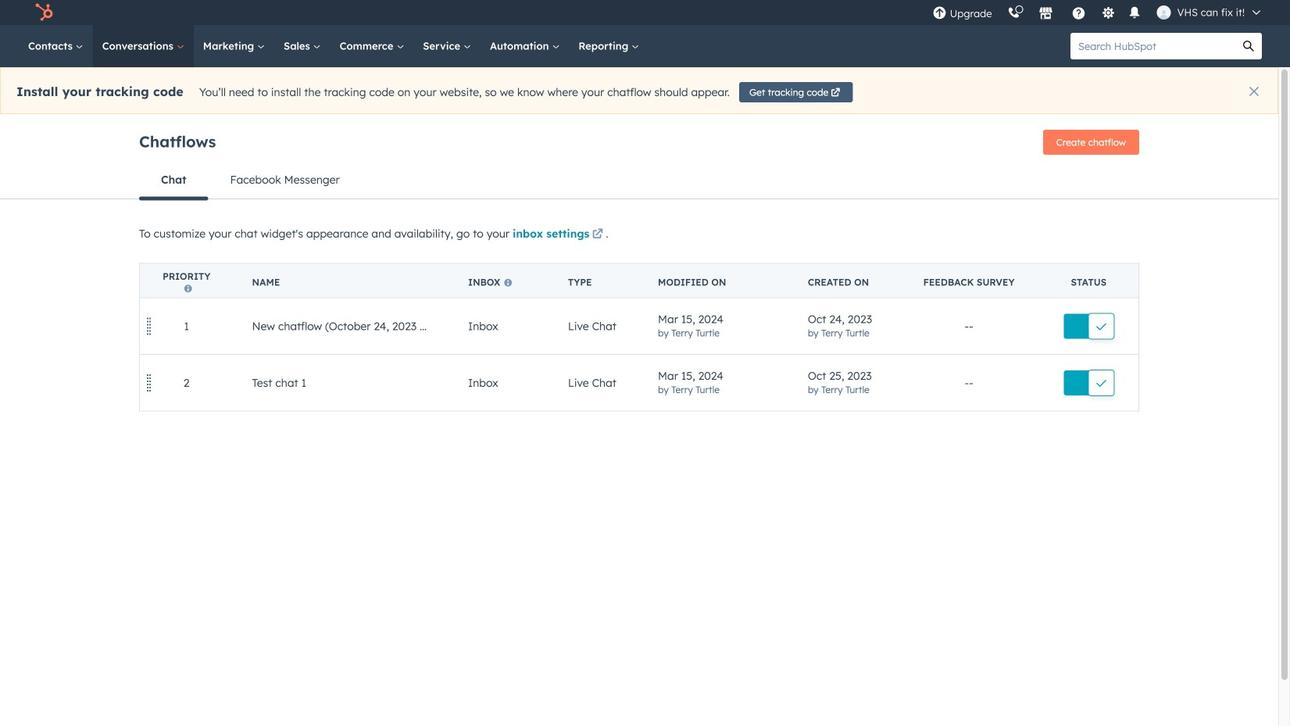 Task type: vqa. For each thing, say whether or not it's contained in the screenshot.
'Terry Turtle' icon
yes



Task type: describe. For each thing, give the bounding box(es) containing it.
link opens in a new window image
[[592, 225, 603, 244]]

terry turtle image
[[1157, 5, 1171, 20]]

link opens in a new window image
[[592, 229, 603, 240]]

close image
[[1250, 87, 1259, 96]]



Task type: locate. For each thing, give the bounding box(es) containing it.
banner
[[139, 125, 1139, 161]]

navigation
[[139, 161, 1139, 200]]

marketplaces image
[[1039, 7, 1053, 21]]

alert
[[0, 67, 1279, 114]]

Search HubSpot search field
[[1071, 33, 1236, 59]]

menu
[[925, 0, 1272, 25]]



